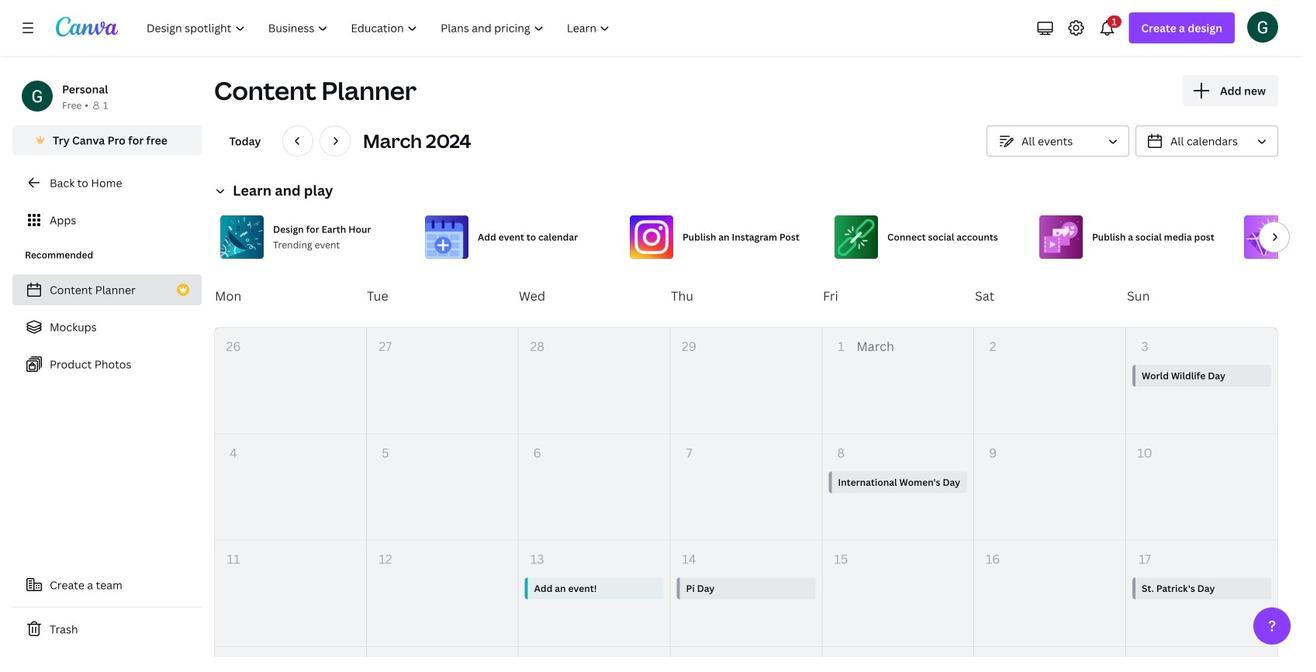 Task type: vqa. For each thing, say whether or not it's contained in the screenshot.
Wednesday column header
yes



Task type: locate. For each thing, give the bounding box(es) containing it.
greg robinson image
[[1247, 11, 1278, 42]]

sunday column header
[[1126, 265, 1278, 327]]

list
[[12, 275, 202, 380]]

row
[[214, 265, 1278, 327], [215, 328, 1278, 435], [215, 435, 1278, 541], [215, 541, 1278, 648], [215, 648, 1278, 658]]

wednesday column header
[[518, 265, 670, 327]]

thursday column header
[[670, 265, 822, 327]]

top level navigation element
[[137, 12, 623, 43]]

monday column header
[[214, 265, 366, 327]]



Task type: describe. For each thing, give the bounding box(es) containing it.
saturday column header
[[974, 265, 1126, 327]]

tuesday column header
[[366, 265, 518, 327]]

friday column header
[[822, 265, 974, 327]]



